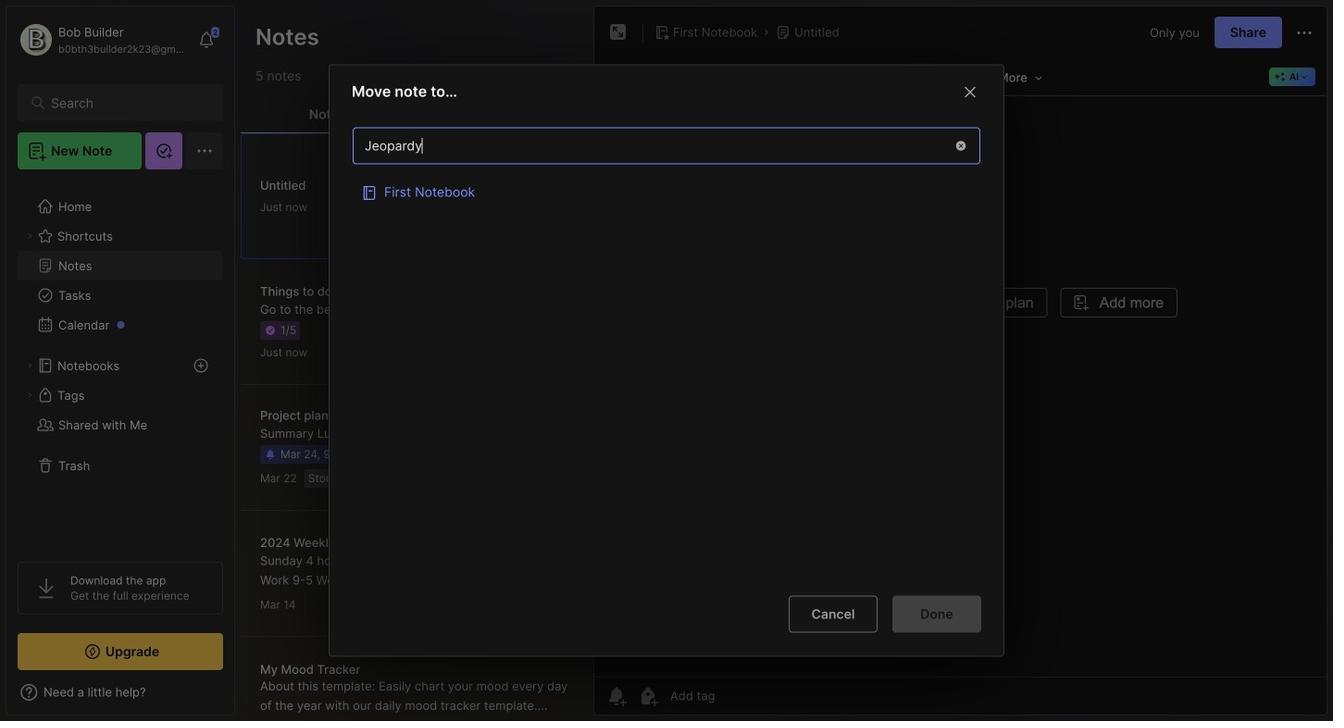 Task type: vqa. For each thing, say whether or not it's contained in the screenshot.
Task image
yes



Task type: describe. For each thing, give the bounding box(es) containing it.
Find a location… text field
[[354, 131, 942, 161]]

add a reminder image
[[605, 685, 628, 707]]

tree inside the main element
[[6, 181, 234, 545]]

close image
[[959, 81, 981, 103]]

Note Editor text field
[[594, 95, 1327, 677]]

calendar event image
[[663, 64, 689, 90]]

main element
[[0, 0, 241, 721]]



Task type: locate. For each thing, give the bounding box(es) containing it.
more image
[[992, 65, 1048, 89]]

cell inside find a location field
[[353, 174, 980, 211]]

Find a location field
[[343, 118, 990, 581]]

cell
[[353, 174, 980, 211]]

None search field
[[51, 92, 199, 114]]

note window element
[[593, 6, 1328, 716]]

expand note image
[[607, 21, 630, 44]]

task image
[[633, 64, 659, 90]]

expand tags image
[[24, 390, 35, 401]]

tree
[[6, 181, 234, 545]]

expand notebooks image
[[24, 360, 35, 371]]

none search field inside the main element
[[51, 92, 199, 114]]

tab list
[[241, 96, 588, 133]]

font size image
[[946, 65, 992, 89]]

font family image
[[857, 65, 942, 89]]

Search text field
[[51, 94, 199, 112]]

add tag image
[[637, 685, 659, 707]]



